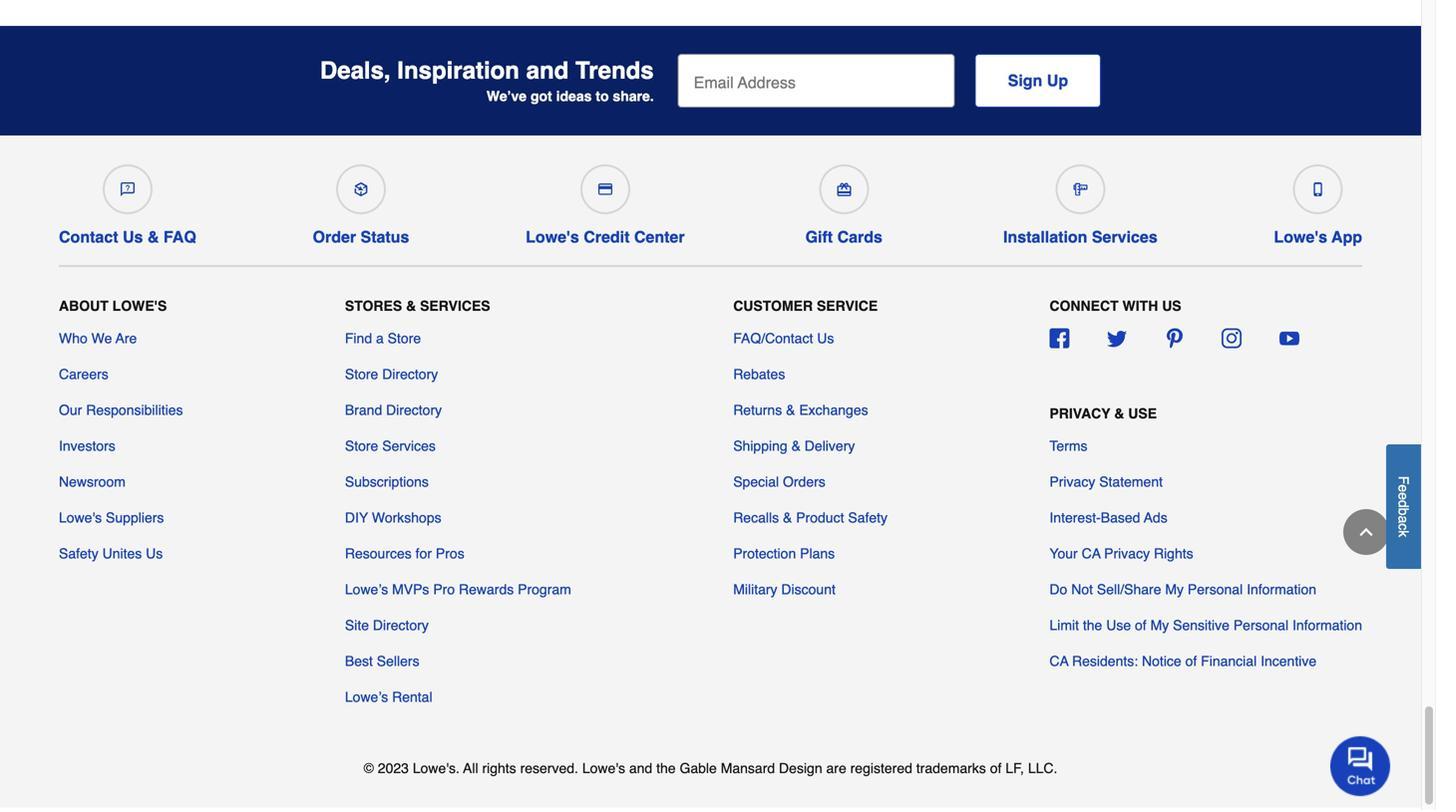 Task type: locate. For each thing, give the bounding box(es) containing it.
1 vertical spatial us
[[817, 330, 834, 346]]

services up connect with us
[[1092, 228, 1158, 246]]

2 vertical spatial us
[[146, 546, 163, 562]]

facebook image
[[1050, 328, 1070, 348]]

use for the
[[1106, 618, 1131, 634]]

lowe's for lowe's mvps pro rewards program
[[345, 582, 388, 598]]

1 vertical spatial my
[[1150, 618, 1169, 634]]

lowe's credit center link
[[526, 156, 685, 247]]

investors
[[59, 438, 115, 454]]

1 vertical spatial and
[[629, 761, 652, 777]]

privacy up terms
[[1050, 406, 1110, 422]]

Email Address email field
[[678, 54, 955, 108]]

privacy statement
[[1050, 474, 1163, 490]]

use up statement at the right of page
[[1128, 406, 1157, 422]]

& left "delivery"
[[791, 438, 801, 454]]

the right limit
[[1083, 618, 1102, 634]]

service
[[817, 298, 878, 314]]

1 vertical spatial store
[[345, 366, 378, 382]]

1 vertical spatial privacy
[[1050, 474, 1095, 490]]

lowe's for lowe's credit center
[[526, 228, 579, 246]]

1 horizontal spatial and
[[629, 761, 652, 777]]

0 vertical spatial lowe's
[[345, 582, 388, 598]]

a up k in the right bottom of the page
[[1396, 516, 1412, 524]]

and up got
[[526, 57, 569, 84]]

2 vertical spatial store
[[345, 438, 378, 454]]

1 vertical spatial a
[[1396, 516, 1412, 524]]

center
[[634, 228, 685, 246]]

directory up brand directory
[[382, 366, 438, 382]]

& for shipping & delivery
[[791, 438, 801, 454]]

pickup image
[[354, 182, 368, 196]]

ca down limit
[[1050, 654, 1069, 670]]

brand
[[345, 402, 382, 418]]

2 lowe's from the top
[[345, 689, 388, 705]]

lowe's down newsroom
[[59, 510, 102, 526]]

0 vertical spatial information
[[1247, 582, 1317, 598]]

mansard
[[721, 761, 775, 777]]

1 lowe's from the top
[[345, 582, 388, 598]]

returns & exchanges
[[733, 402, 868, 418]]

0 vertical spatial and
[[526, 57, 569, 84]]

e up d
[[1396, 485, 1412, 493]]

1 vertical spatial ca
[[1050, 654, 1069, 670]]

best sellers link
[[345, 652, 419, 672]]

chat invite button image
[[1330, 736, 1391, 797]]

privacy up sell/share
[[1104, 546, 1150, 562]]

of right notice
[[1185, 654, 1197, 670]]

design
[[779, 761, 822, 777]]

of left lf,
[[990, 761, 1002, 777]]

2 horizontal spatial of
[[1185, 654, 1197, 670]]

for
[[416, 546, 432, 562]]

who
[[59, 330, 88, 346]]

& for returns & exchanges
[[786, 402, 795, 418]]

1 horizontal spatial the
[[1083, 618, 1102, 634]]

brand directory link
[[345, 400, 442, 420]]

registered
[[850, 761, 912, 777]]

recalls & product safety
[[733, 510, 888, 526]]

personal up limit the use of my sensitive personal information link
[[1188, 582, 1243, 598]]

store down brand at the left of the page
[[345, 438, 378, 454]]

0 horizontal spatial the
[[656, 761, 676, 777]]

safety
[[848, 510, 888, 526], [59, 546, 98, 562]]

lf,
[[1006, 761, 1024, 777]]

1 vertical spatial use
[[1106, 618, 1131, 634]]

contact us & faq link
[[59, 156, 196, 247]]

us inside "link"
[[146, 546, 163, 562]]

privacy statement link
[[1050, 472, 1163, 492]]

0 vertical spatial us
[[123, 228, 143, 246]]

terms link
[[1050, 436, 1088, 456]]

privacy inside privacy statement 'link'
[[1050, 474, 1095, 490]]

my up notice
[[1150, 618, 1169, 634]]

1 horizontal spatial ca
[[1082, 546, 1101, 562]]

1 horizontal spatial a
[[1396, 516, 1412, 524]]

1 vertical spatial lowe's
[[345, 689, 388, 705]]

delivery
[[805, 438, 855, 454]]

best sellers
[[345, 654, 419, 670]]

© 2023 lowe's. all rights reserved. lowe's and the gable mansard design are registered trademarks of lf, llc.
[[364, 761, 1058, 777]]

the left gable
[[656, 761, 676, 777]]

app
[[1332, 228, 1362, 246]]

1 horizontal spatial us
[[146, 546, 163, 562]]

product
[[796, 510, 844, 526]]

0 vertical spatial store
[[388, 330, 421, 346]]

store up brand at the left of the page
[[345, 366, 378, 382]]

lowe's
[[345, 582, 388, 598], [345, 689, 388, 705]]

0 vertical spatial of
[[1135, 618, 1147, 634]]

us right contact
[[123, 228, 143, 246]]

0 vertical spatial directory
[[382, 366, 438, 382]]

lowe's left app on the top right
[[1274, 228, 1327, 246]]

us for faq/contact
[[817, 330, 834, 346]]

e up b
[[1396, 493, 1412, 500]]

credit
[[584, 228, 630, 246]]

special orders link
[[733, 472, 826, 492]]

pro
[[433, 582, 455, 598]]

the
[[1083, 618, 1102, 634], [656, 761, 676, 777]]

twitter image
[[1107, 328, 1127, 348]]

of down sell/share
[[1135, 618, 1147, 634]]

personal up incentive in the bottom of the page
[[1233, 618, 1289, 634]]

2 vertical spatial services
[[382, 438, 436, 454]]

site directory link
[[345, 616, 429, 636]]

lowe's for lowe's app
[[1274, 228, 1327, 246]]

lowe's.
[[413, 761, 460, 777]]

store down stores & services
[[388, 330, 421, 346]]

0 vertical spatial privacy
[[1050, 406, 1110, 422]]

statement
[[1099, 474, 1163, 490]]

customer care image
[[121, 182, 135, 196]]

your ca privacy rights
[[1050, 546, 1193, 562]]

2 vertical spatial of
[[990, 761, 1002, 777]]

1 horizontal spatial of
[[1135, 618, 1147, 634]]

information
[[1247, 582, 1317, 598], [1292, 618, 1362, 634]]

use down sell/share
[[1106, 618, 1131, 634]]

services up find a store link
[[420, 298, 490, 314]]

stores & services
[[345, 298, 490, 314]]

& inside "link"
[[783, 510, 792, 526]]

order status link
[[313, 156, 409, 247]]

pinterest image
[[1164, 328, 1184, 348]]

limit
[[1050, 618, 1079, 634]]

1 vertical spatial the
[[656, 761, 676, 777]]

ca residents: notice of financial incentive link
[[1050, 652, 1317, 672]]

program
[[518, 582, 571, 598]]

& up statement at the right of page
[[1114, 406, 1124, 422]]

and left gable
[[629, 761, 652, 777]]

newsroom
[[59, 474, 126, 490]]

instagram image
[[1222, 328, 1242, 348]]

returns & exchanges link
[[733, 400, 868, 420]]

lowe's up are
[[112, 298, 167, 314]]

faq/contact us
[[733, 330, 834, 346]]

suppliers
[[106, 510, 164, 526]]

our responsibilities
[[59, 402, 183, 418]]

chevron up image
[[1356, 523, 1376, 543]]

1 vertical spatial of
[[1185, 654, 1197, 670]]

sensitive
[[1173, 618, 1230, 634]]

reserved.
[[520, 761, 578, 777]]

lowe's down best
[[345, 689, 388, 705]]

0 vertical spatial safety
[[848, 510, 888, 526]]

privacy for privacy & use
[[1050, 406, 1110, 422]]

lowe's up site
[[345, 582, 388, 598]]

lowe's suppliers
[[59, 510, 164, 526]]

safety left unites
[[59, 546, 98, 562]]

us down customer service
[[817, 330, 834, 346]]

customer service
[[733, 298, 878, 314]]

& right returns
[[786, 402, 795, 418]]

all
[[463, 761, 478, 777]]

who we are
[[59, 330, 137, 346]]

ca right your
[[1082, 546, 1101, 562]]

0 horizontal spatial safety
[[59, 546, 98, 562]]

& right stores
[[406, 298, 416, 314]]

connect
[[1050, 298, 1119, 314]]

& right the recalls
[[783, 510, 792, 526]]

trademarks
[[916, 761, 986, 777]]

services for store services
[[382, 438, 436, 454]]

0 vertical spatial a
[[376, 330, 384, 346]]

safety right product
[[848, 510, 888, 526]]

cards
[[837, 228, 883, 246]]

gift
[[805, 228, 833, 246]]

store services link
[[345, 436, 436, 456]]

lowe's right reserved.
[[582, 761, 625, 777]]

1 vertical spatial directory
[[386, 402, 442, 418]]

1 horizontal spatial safety
[[848, 510, 888, 526]]

use for &
[[1128, 406, 1157, 422]]

0 horizontal spatial us
[[123, 228, 143, 246]]

2 horizontal spatial us
[[817, 330, 834, 346]]

incentive
[[1261, 654, 1317, 670]]

sellers
[[377, 654, 419, 670]]

privacy up interest-
[[1050, 474, 1095, 490]]

0 vertical spatial services
[[1092, 228, 1158, 246]]

my down 'rights'
[[1165, 582, 1184, 598]]

rights
[[482, 761, 516, 777]]

use
[[1128, 406, 1157, 422], [1106, 618, 1131, 634]]

rewards
[[459, 582, 514, 598]]

responsibilities
[[86, 402, 183, 418]]

to
[[596, 88, 609, 104]]

directory down the store directory link at the top of page
[[386, 402, 442, 418]]

customer
[[733, 298, 813, 314]]

store for directory
[[345, 366, 378, 382]]

0 vertical spatial use
[[1128, 406, 1157, 422]]

gable
[[680, 761, 717, 777]]

& for stores & services
[[406, 298, 416, 314]]

find
[[345, 330, 372, 346]]

brand directory
[[345, 402, 442, 418]]

directory up sellers
[[373, 618, 429, 634]]

us right unites
[[146, 546, 163, 562]]

and inside deals, inspiration and trends we've got ideas to share.
[[526, 57, 569, 84]]

privacy inside your ca privacy rights link
[[1104, 546, 1150, 562]]

find a store link
[[345, 328, 421, 348]]

0 horizontal spatial and
[[526, 57, 569, 84]]

mvps
[[392, 582, 429, 598]]

a right find
[[376, 330, 384, 346]]

installation services
[[1003, 228, 1158, 246]]

safety unites us
[[59, 546, 163, 562]]

lowe's left credit
[[526, 228, 579, 246]]

my
[[1165, 582, 1184, 598], [1150, 618, 1169, 634]]

ads
[[1144, 510, 1168, 526]]

services down brand directory
[[382, 438, 436, 454]]

2 vertical spatial directory
[[373, 618, 429, 634]]

protection plans
[[733, 546, 835, 562]]

notice
[[1142, 654, 1181, 670]]

directory for store directory
[[382, 366, 438, 382]]

2 vertical spatial privacy
[[1104, 546, 1150, 562]]

2 e from the top
[[1396, 493, 1412, 500]]



Task type: vqa. For each thing, say whether or not it's contained in the screenshot.
Sign Up form
yes



Task type: describe. For each thing, give the bounding box(es) containing it.
are
[[826, 761, 846, 777]]

inspiration
[[397, 57, 520, 84]]

store services
[[345, 438, 436, 454]]

with
[[1122, 298, 1158, 314]]

lowe's suppliers link
[[59, 508, 164, 528]]

we've
[[487, 88, 527, 104]]

0 vertical spatial the
[[1083, 618, 1102, 634]]

0 vertical spatial ca
[[1082, 546, 1101, 562]]

resources for pros link
[[345, 544, 464, 564]]

of for financial
[[1185, 654, 1197, 670]]

scroll to top element
[[1343, 510, 1389, 555]]

llc.
[[1028, 761, 1058, 777]]

who we are link
[[59, 328, 137, 348]]

0 horizontal spatial ca
[[1050, 654, 1069, 670]]

lowe's app
[[1274, 228, 1362, 246]]

interest-based ads link
[[1050, 508, 1168, 528]]

2023
[[378, 761, 409, 777]]

careers
[[59, 366, 109, 382]]

resources for pros
[[345, 546, 464, 562]]

lowe's rental
[[345, 689, 432, 705]]

deals,
[[320, 57, 391, 84]]

site directory
[[345, 618, 429, 634]]

store for services
[[345, 438, 378, 454]]

directory for brand directory
[[386, 402, 442, 418]]

& for recalls & product safety
[[783, 510, 792, 526]]

0 horizontal spatial of
[[990, 761, 1002, 777]]

k
[[1396, 531, 1412, 538]]

ideas
[[556, 88, 592, 104]]

ca residents: notice of financial incentive
[[1050, 654, 1317, 670]]

gift card image
[[837, 182, 851, 196]]

newsroom link
[[59, 472, 126, 492]]

diy workshops
[[345, 510, 441, 526]]

sell/share
[[1097, 582, 1161, 598]]

investors link
[[59, 436, 115, 456]]

about lowe's
[[59, 298, 167, 314]]

& for privacy & use
[[1114, 406, 1124, 422]]

lowe's rental link
[[345, 687, 432, 707]]

military discount link
[[733, 580, 836, 600]]

returns
[[733, 402, 782, 418]]

pros
[[436, 546, 464, 562]]

privacy for privacy statement
[[1050, 474, 1095, 490]]

1 e from the top
[[1396, 485, 1412, 493]]

f e e d b a c k
[[1396, 476, 1412, 538]]

interest-based ads
[[1050, 510, 1168, 526]]

credit card image
[[598, 182, 612, 196]]

of for my
[[1135, 618, 1147, 634]]

f e e d b a c k button
[[1386, 445, 1421, 569]]

trends
[[575, 57, 654, 84]]

store directory
[[345, 366, 438, 382]]

& left 'faq'
[[147, 228, 159, 246]]

recalls
[[733, 510, 779, 526]]

contact us & faq
[[59, 228, 196, 246]]

rental
[[392, 689, 432, 705]]

lowe's for lowe's suppliers
[[59, 510, 102, 526]]

sign up form
[[678, 54, 1101, 108]]

find a store
[[345, 330, 421, 346]]

military discount
[[733, 582, 836, 598]]

1 vertical spatial personal
[[1233, 618, 1289, 634]]

lowe's credit center
[[526, 228, 685, 246]]

connect with us
[[1050, 298, 1181, 314]]

do not sell/share my personal information link
[[1050, 580, 1317, 600]]

financial
[[1201, 654, 1257, 670]]

contact
[[59, 228, 118, 246]]

our
[[59, 402, 82, 418]]

faq/contact
[[733, 330, 813, 346]]

0 vertical spatial personal
[[1188, 582, 1243, 598]]

discount
[[781, 582, 836, 598]]

privacy & use
[[1050, 406, 1157, 422]]

services for installation services
[[1092, 228, 1158, 246]]

sign
[[1008, 71, 1042, 90]]

0 horizontal spatial a
[[376, 330, 384, 346]]

about
[[59, 298, 108, 314]]

1 vertical spatial safety
[[59, 546, 98, 562]]

us for contact
[[123, 228, 143, 246]]

1 vertical spatial services
[[420, 298, 490, 314]]

gift cards link
[[801, 156, 887, 247]]

site
[[345, 618, 369, 634]]

lowe's for lowe's rental
[[345, 689, 388, 705]]

lowe's mvps pro rewards program
[[345, 582, 571, 598]]

diy
[[345, 510, 368, 526]]

exchanges
[[799, 402, 868, 418]]

dimensions image
[[1073, 182, 1087, 196]]

our responsibilities link
[[59, 400, 183, 420]]

mobile image
[[1311, 182, 1325, 196]]

unites
[[102, 546, 142, 562]]

c
[[1396, 524, 1412, 531]]

diy workshops link
[[345, 508, 441, 528]]

1 vertical spatial information
[[1292, 618, 1362, 634]]

special
[[733, 474, 779, 490]]

resources
[[345, 546, 412, 562]]

store directory link
[[345, 364, 438, 384]]

rebates
[[733, 366, 785, 382]]

got
[[531, 88, 552, 104]]

faq
[[163, 228, 196, 246]]

limit the use of my sensitive personal information
[[1050, 618, 1362, 634]]

0 vertical spatial my
[[1165, 582, 1184, 598]]

terms
[[1050, 438, 1088, 454]]

youtube image
[[1279, 328, 1299, 348]]

directory for site directory
[[373, 618, 429, 634]]

installation
[[1003, 228, 1087, 246]]

do not sell/share my personal information
[[1050, 582, 1317, 598]]

not
[[1071, 582, 1093, 598]]

a inside button
[[1396, 516, 1412, 524]]

military
[[733, 582, 777, 598]]

recalls & product safety link
[[733, 508, 888, 528]]

©
[[364, 761, 374, 777]]

order
[[313, 228, 356, 246]]

are
[[116, 330, 137, 346]]



